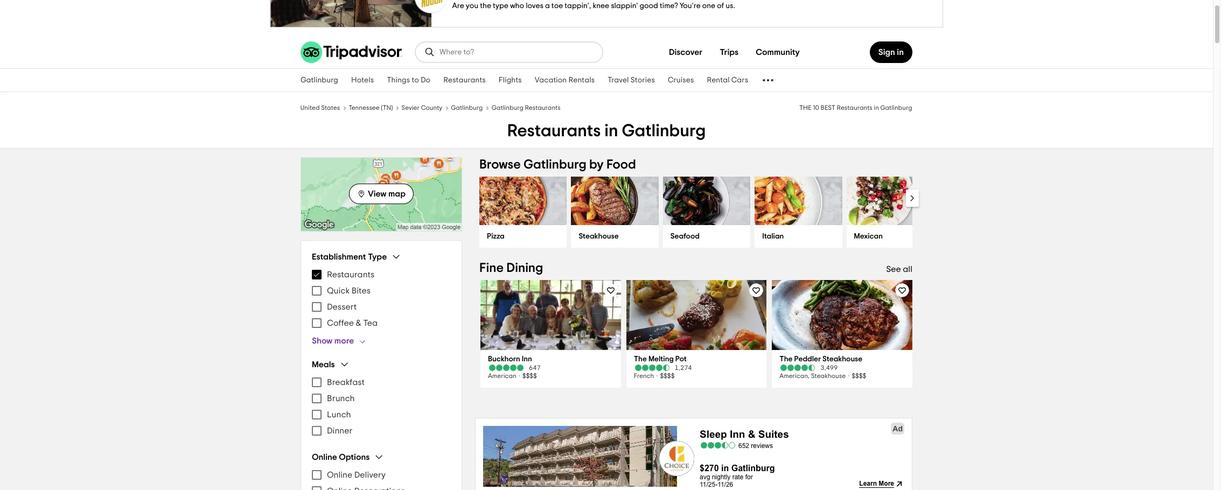 Task type: vqa. For each thing, say whether or not it's contained in the screenshot.
The to the left
yes



Task type: describe. For each thing, give the bounding box(es) containing it.
lunch
[[327, 411, 351, 419]]

$$$$ for buckhorn inn
[[523, 373, 537, 379]]

the melting pot
[[634, 356, 687, 363]]

pizza link
[[480, 225, 567, 248]]

type
[[368, 253, 387, 261]]

vacation
[[535, 77, 567, 84]]

seafood
[[671, 233, 700, 240]]

to
[[412, 77, 419, 84]]

show more
[[312, 337, 354, 346]]

menu containing restaurants
[[312, 267, 451, 332]]

5.0 of 5 bubbles. 647 reviews element
[[488, 364, 614, 372]]

rentals
[[569, 77, 595, 84]]

view map button
[[349, 184, 414, 204]]

things to do
[[387, 77, 431, 84]]

the peddler steakhouse link
[[780, 355, 906, 364]]

sevier county link
[[402, 103, 443, 112]]

united states link
[[301, 103, 340, 112]]

the
[[800, 105, 812, 111]]

by
[[590, 158, 604, 171]]

travel
[[608, 77, 629, 84]]

rental
[[707, 77, 730, 84]]

french
[[634, 373, 655, 379]]

in for restaurants in gatlinburg
[[605, 122, 619, 140]]

online delivery
[[327, 471, 386, 480]]

(tn)
[[382, 105, 393, 111]]

Search search field
[[440, 47, 594, 57]]

online for online delivery
[[327, 471, 353, 480]]

tea
[[363, 319, 378, 328]]

flights
[[499, 77, 522, 84]]

show
[[312, 337, 333, 346]]

buckhorn inn
[[488, 356, 532, 363]]

647
[[529, 365, 541, 371]]

peddler
[[795, 356, 822, 363]]

discover button
[[661, 42, 712, 63]]

community button
[[748, 42, 809, 63]]

group containing establishment type
[[312, 252, 451, 347]]

delivery
[[355, 471, 386, 480]]

brunch
[[327, 395, 355, 403]]

hotels
[[351, 77, 374, 84]]

sign in link
[[870, 42, 913, 63]]

gatlinburg restaurants
[[492, 105, 561, 111]]

see all
[[887, 265, 913, 274]]

1,274 link
[[634, 364, 760, 372]]

american
[[488, 373, 517, 379]]

$$$$ for the peddler steakhouse
[[852, 373, 867, 379]]

do
[[421, 77, 431, 84]]

1,274
[[675, 365, 692, 371]]

the for the peddler steakhouse
[[780, 356, 793, 363]]

restaurants in gatlinburg
[[508, 122, 706, 140]]

online delivery menu
[[312, 467, 451, 491]]

restaurants up the quick bites
[[327, 271, 375, 279]]

2 vertical spatial steakhouse
[[812, 373, 846, 379]]

italian link
[[755, 225, 843, 248]]

county
[[422, 105, 443, 111]]

bites
[[352, 287, 371, 295]]

sevier
[[402, 105, 420, 111]]

menu containing breakfast
[[312, 375, 451, 439]]

the peddler steakhouse
[[780, 356, 863, 363]]

online for online options
[[312, 453, 337, 462]]

cruises link
[[662, 69, 701, 92]]

steakhouse link
[[572, 225, 659, 248]]

restaurants right best
[[838, 105, 873, 111]]

vacation rentals link
[[529, 69, 602, 92]]

dining
[[507, 262, 544, 275]]

dinner
[[327, 427, 353, 436]]

quick
[[327, 287, 350, 295]]

discover
[[669, 48, 703, 57]]

american,
[[780, 373, 810, 379]]

view map
[[368, 190, 406, 198]]

pot
[[676, 356, 687, 363]]

food
[[607, 158, 637, 171]]

map
[[389, 190, 406, 198]]

0 vertical spatial gatlinburg link
[[294, 69, 345, 92]]

mexican
[[855, 233, 883, 240]]

browse gatlinburg by food
[[480, 158, 637, 171]]

american, steakhouse
[[780, 373, 846, 379]]

10
[[814, 105, 820, 111]]

1 horizontal spatial gatlinburg link
[[452, 103, 483, 112]]

things
[[387, 77, 410, 84]]



Task type: locate. For each thing, give the bounding box(es) containing it.
pizza
[[487, 233, 505, 240]]

restaurants right do
[[444, 77, 486, 84]]

flights link
[[493, 69, 529, 92]]

the melting pot link
[[634, 355, 760, 364]]

gatlinburg link up united states link
[[294, 69, 345, 92]]

gatlinburg link down restaurants link
[[452, 103, 483, 112]]

menu
[[312, 267, 451, 332], [312, 375, 451, 439]]

mexican link
[[847, 225, 935, 248]]

the up "french"
[[634, 356, 647, 363]]

0 horizontal spatial $$$$
[[523, 373, 537, 379]]

2 horizontal spatial in
[[898, 48, 904, 57]]

3 group from the top
[[312, 452, 451, 491]]

online down online options
[[327, 471, 353, 480]]

1 vertical spatial group
[[312, 360, 451, 439]]

in right best
[[875, 105, 880, 111]]

browse
[[480, 158, 521, 171]]

travel stories link
[[602, 69, 662, 92]]

travel stories
[[608, 77, 655, 84]]

4.5 of 5 bubbles. 3,499 reviews element
[[780, 364, 906, 372]]

hotels link
[[345, 69, 381, 92]]

steakhouse
[[579, 233, 619, 240], [823, 356, 863, 363], [812, 373, 846, 379]]

group containing meals
[[312, 360, 451, 439]]

1 menu from the top
[[312, 267, 451, 332]]

community
[[756, 48, 800, 57]]

sign
[[879, 48, 896, 57]]

in right sign
[[898, 48, 904, 57]]

rental cars
[[707, 77, 749, 84]]

3,499
[[821, 365, 838, 371]]

1 vertical spatial in
[[875, 105, 880, 111]]

1 group from the top
[[312, 252, 451, 347]]

stories
[[631, 77, 655, 84]]

the up american,
[[780, 356, 793, 363]]

the
[[634, 356, 647, 363], [780, 356, 793, 363]]

$$$$ down 4.5 of 5 bubbles. 3,499 reviews element
[[852, 373, 867, 379]]

2 vertical spatial group
[[312, 452, 451, 491]]

$$$$ for the melting pot
[[660, 373, 675, 379]]

best
[[821, 105, 836, 111]]

1 vertical spatial gatlinburg link
[[452, 103, 483, 112]]

1 vertical spatial steakhouse
[[823, 356, 863, 363]]

view
[[368, 190, 387, 198]]

online options
[[312, 453, 370, 462]]

things to do link
[[381, 69, 437, 92]]

in
[[898, 48, 904, 57], [875, 105, 880, 111], [605, 122, 619, 140]]

coffee
[[327, 319, 354, 328]]

group containing online options
[[312, 452, 451, 491]]

3 $$$$ from the left
[[852, 373, 867, 379]]

&
[[356, 319, 362, 328]]

breakfast
[[327, 378, 365, 387]]

0 horizontal spatial the
[[634, 356, 647, 363]]

1 horizontal spatial the
[[780, 356, 793, 363]]

seafood link
[[663, 225, 751, 248]]

restaurants up browse gatlinburg by food
[[508, 122, 601, 140]]

restaurants inside restaurants link
[[444, 77, 486, 84]]

1 horizontal spatial $$$$
[[660, 373, 675, 379]]

0 vertical spatial in
[[898, 48, 904, 57]]

tennessee
[[349, 105, 380, 111]]

establishment type
[[312, 253, 387, 261]]

tripadvisor image
[[301, 42, 402, 63]]

buckhorn
[[488, 356, 521, 363]]

online inside menu
[[327, 471, 353, 480]]

2 group from the top
[[312, 360, 451, 439]]

states
[[322, 105, 340, 111]]

more
[[335, 337, 354, 346]]

trips
[[720, 48, 739, 57]]

in up food
[[605, 122, 619, 140]]

1 the from the left
[[634, 356, 647, 363]]

trips button
[[712, 42, 748, 63]]

restaurants link
[[437, 69, 493, 92]]

2 horizontal spatial $$$$
[[852, 373, 867, 379]]

group
[[312, 252, 451, 347], [312, 360, 451, 439], [312, 452, 451, 491]]

vacation rentals
[[535, 77, 595, 84]]

quick bites
[[327, 287, 371, 295]]

0 horizontal spatial gatlinburg link
[[294, 69, 345, 92]]

search image
[[425, 47, 436, 58]]

cruises
[[668, 77, 694, 84]]

buckhorn inn link
[[488, 355, 614, 364]]

None search field
[[416, 43, 603, 62]]

$$$$
[[523, 373, 537, 379], [660, 373, 675, 379], [852, 373, 867, 379]]

the for the melting pot
[[634, 356, 647, 363]]

the 10  best restaurants in gatlinburg
[[800, 105, 913, 111]]

2 menu from the top
[[312, 375, 451, 439]]

2 the from the left
[[780, 356, 793, 363]]

establishment
[[312, 253, 366, 261]]

sign in
[[879, 48, 904, 57]]

0 vertical spatial advertisement region
[[0, 0, 1214, 27]]

tennessee (tn)
[[349, 105, 393, 111]]

united
[[301, 105, 320, 111]]

advertisement region
[[0, 0, 1214, 27], [475, 418, 913, 491]]

gatlinburg
[[301, 77, 339, 84], [452, 105, 483, 111], [492, 105, 524, 111], [881, 105, 913, 111], [622, 122, 706, 140], [524, 158, 587, 171]]

meals
[[312, 360, 335, 369]]

1 vertical spatial online
[[327, 471, 353, 480]]

melting
[[649, 356, 674, 363]]

3,499 link
[[780, 364, 906, 372]]

in for sign in
[[898, 48, 904, 57]]

1 vertical spatial advertisement region
[[475, 418, 913, 491]]

1 $$$$ from the left
[[523, 373, 537, 379]]

italian
[[763, 233, 784, 240]]

1 vertical spatial menu
[[312, 375, 451, 439]]

see all link
[[887, 265, 913, 274]]

$$$$ down 647
[[523, 373, 537, 379]]

1 horizontal spatial in
[[875, 105, 880, 111]]

rental cars link
[[701, 69, 755, 92]]

dessert
[[327, 303, 357, 312]]

coffee & tea
[[327, 319, 378, 328]]

4.5 of 5 bubbles. 1,274 reviews element
[[634, 364, 760, 372]]

inn
[[522, 356, 532, 363]]

tennessee (tn) link
[[349, 103, 393, 112]]

0 horizontal spatial in
[[605, 122, 619, 140]]

options
[[339, 453, 370, 462]]

show more button
[[312, 336, 372, 347]]

all
[[904, 265, 913, 274]]

$$$$ down melting
[[660, 373, 675, 379]]

see
[[887, 265, 902, 274]]

647 link
[[488, 364, 614, 372]]

restaurants down vacation
[[525, 105, 561, 111]]

united states
[[301, 105, 340, 111]]

gatlinburg link
[[294, 69, 345, 92], [452, 103, 483, 112]]

2 $$$$ from the left
[[660, 373, 675, 379]]

online left options
[[312, 453, 337, 462]]

0 vertical spatial steakhouse
[[579, 233, 619, 240]]

2 vertical spatial in
[[605, 122, 619, 140]]

0 vertical spatial menu
[[312, 267, 451, 332]]

0 vertical spatial group
[[312, 252, 451, 347]]

fine dining
[[480, 262, 544, 275]]

online
[[312, 453, 337, 462], [327, 471, 353, 480]]

0 vertical spatial online
[[312, 453, 337, 462]]



